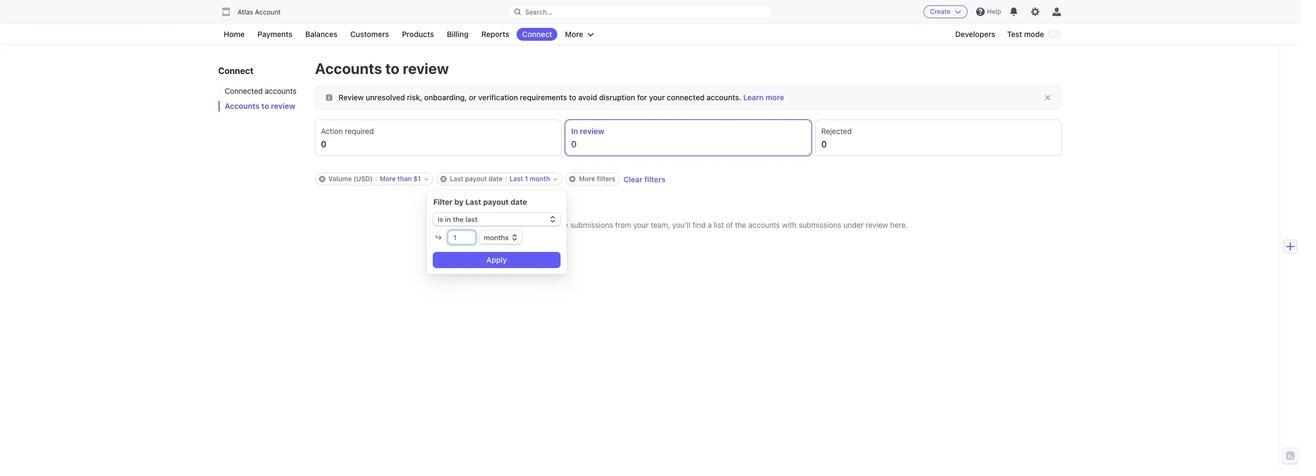 Task type: vqa. For each thing, say whether or not it's contained in the screenshot.
PERIOD
no



Task type: describe. For each thing, give the bounding box(es) containing it.
0 vertical spatial connect
[[522, 30, 552, 39]]

atlas
[[238, 8, 253, 16]]

reports link
[[476, 28, 515, 41]]

help
[[987, 8, 1001, 16]]

1 horizontal spatial last
[[465, 198, 481, 207]]

accounts.
[[707, 93, 741, 102]]

required
[[345, 127, 374, 136]]

volume (usd)
[[328, 175, 373, 183]]

team,
[[651, 221, 670, 230]]

Search… search field
[[508, 5, 772, 19]]

payout inside clear filters toolbar
[[465, 175, 487, 183]]

customers link
[[345, 28, 394, 41]]

by
[[454, 198, 464, 207]]

disruption
[[599, 93, 635, 102]]

rejected
[[821, 127, 852, 136]]

stripe
[[491, 221, 511, 230]]

1 submissions from the left
[[570, 221, 613, 230]]

clear filters button
[[623, 175, 665, 184]]

remove volume (usd) image
[[319, 176, 325, 183]]

review
[[339, 93, 364, 102]]

here.
[[890, 221, 908, 230]]

test mode
[[1007, 30, 1044, 39]]

under
[[844, 221, 864, 230]]

accounts to review link
[[218, 101, 304, 112]]

atlas account
[[238, 8, 281, 16]]

clear filters
[[623, 175, 665, 184]]

connected accounts
[[225, 86, 297, 96]]

with
[[782, 221, 797, 230]]

1 horizontal spatial to
[[385, 60, 400, 77]]

in review 0
[[571, 127, 604, 149]]

svg image
[[326, 95, 332, 101]]

any
[[556, 221, 568, 230]]

0 horizontal spatial accounts
[[265, 86, 297, 96]]

account
[[255, 8, 281, 16]]

from
[[615, 221, 631, 230]]

2 submissions from the left
[[799, 221, 841, 230]]

1 vertical spatial payout
[[483, 198, 509, 207]]

when stripe is reviewing any submissions from your team, you'll find a list of the accounts with submissions under review here.
[[468, 221, 908, 230]]

(usd)
[[354, 175, 373, 183]]

products link
[[397, 28, 439, 41]]

edit last payout date image
[[553, 177, 558, 182]]

volume
[[328, 175, 352, 183]]

a
[[708, 221, 712, 230]]

apply
[[486, 256, 507, 265]]

than
[[398, 175, 412, 183]]

connected
[[667, 93, 705, 102]]

1 horizontal spatial accounts
[[315, 60, 382, 77]]

balances
[[305, 30, 337, 39]]

rejected 0
[[821, 127, 852, 149]]

search…
[[525, 8, 552, 16]]

more for more filters
[[579, 175, 595, 183]]

avoid
[[578, 93, 597, 102]]

last payout date
[[450, 175, 503, 183]]

0 for in review 0
[[571, 140, 577, 149]]

0 horizontal spatial connect
[[218, 66, 253, 76]]

1
[[525, 175, 528, 183]]

in
[[571, 127, 578, 136]]

tab list containing 0
[[315, 120, 1061, 156]]

more filters
[[579, 175, 615, 183]]

filters for more filters
[[597, 175, 615, 183]]

create
[[930, 8, 951, 16]]

filter by last payout date
[[433, 198, 527, 207]]



Task type: locate. For each thing, give the bounding box(es) containing it.
balances link
[[300, 28, 343, 41]]

more button
[[560, 28, 599, 41]]

atlas account button
[[218, 4, 291, 19]]

of
[[726, 221, 733, 230]]

create button
[[923, 5, 968, 18]]

connect
[[522, 30, 552, 39], [218, 66, 253, 76]]

2 horizontal spatial to
[[569, 93, 576, 102]]

to left avoid
[[569, 93, 576, 102]]

3 0 from the left
[[821, 140, 827, 149]]

more inside button
[[565, 30, 583, 39]]

clear filters toolbar
[[315, 173, 1061, 186]]

remove last payout date image
[[440, 176, 447, 183]]

find
[[693, 221, 706, 230]]

connect down the search… at top
[[522, 30, 552, 39]]

0
[[321, 140, 327, 149], [571, 140, 577, 149], [821, 140, 827, 149]]

last for last 1 month
[[510, 175, 523, 183]]

to
[[385, 60, 400, 77], [569, 93, 576, 102], [261, 101, 269, 111]]

0 horizontal spatial last
[[450, 175, 463, 183]]

developers link
[[950, 28, 1001, 41]]

connected
[[225, 86, 263, 96]]

last
[[450, 175, 463, 183], [510, 175, 523, 183], [465, 198, 481, 207]]

connected accounts link
[[218, 86, 304, 97]]

action
[[321, 127, 343, 136]]

help button
[[972, 3, 1006, 20]]

2 0 from the left
[[571, 140, 577, 149]]

billing link
[[442, 28, 474, 41]]

accounts up accounts to review link
[[265, 86, 297, 96]]

home
[[224, 30, 245, 39]]

payout
[[465, 175, 487, 183], [483, 198, 509, 207]]

1 horizontal spatial your
[[649, 93, 665, 102]]

notifications image
[[1010, 8, 1018, 16]]

last right by
[[465, 198, 481, 207]]

requirements
[[520, 93, 567, 102]]

customers
[[350, 30, 389, 39]]

accounts to review inside accounts to review link
[[225, 101, 295, 111]]

accounts down connected
[[225, 101, 260, 111]]

date up filter by last payout date
[[488, 175, 503, 183]]

risk,
[[407, 93, 422, 102]]

review up risk,
[[403, 60, 449, 77]]

filters left clear
[[597, 175, 615, 183]]

0 horizontal spatial submissions
[[570, 221, 613, 230]]

0 vertical spatial accounts
[[265, 86, 297, 96]]

verification
[[478, 93, 518, 102]]

learn more link
[[743, 93, 784, 102]]

accounts
[[315, 60, 382, 77], [225, 101, 260, 111]]

0 vertical spatial accounts to review
[[315, 60, 449, 77]]

your right for
[[649, 93, 665, 102]]

date up is
[[511, 198, 527, 207]]

home link
[[218, 28, 250, 41]]

billing
[[447, 30, 469, 39]]

Search… text field
[[508, 5, 772, 19]]

1 horizontal spatial accounts to review
[[315, 60, 449, 77]]

or
[[469, 93, 476, 102]]

review down connected accounts link
[[271, 101, 295, 111]]

0 vertical spatial your
[[649, 93, 665, 102]]

1 0 from the left
[[321, 140, 327, 149]]

1 horizontal spatial filters
[[644, 175, 665, 184]]

0 horizontal spatial 0
[[321, 140, 327, 149]]

filters right clear
[[644, 175, 665, 184]]

review left 'here.'
[[866, 221, 888, 230]]

1 horizontal spatial date
[[511, 198, 527, 207]]

accounts up review
[[315, 60, 382, 77]]

more than $1
[[380, 175, 421, 183]]

more
[[766, 93, 784, 102]]

for
[[637, 93, 647, 102]]

filters for clear filters
[[644, 175, 665, 184]]

0 vertical spatial date
[[488, 175, 503, 183]]

filters
[[644, 175, 665, 184], [597, 175, 615, 183]]

0 horizontal spatial to
[[261, 101, 269, 111]]

0 down rejected at the right top of the page
[[821, 140, 827, 149]]

0 inside in review 0
[[571, 140, 577, 149]]

1 vertical spatial accounts
[[225, 101, 260, 111]]

submissions right the with
[[799, 221, 841, 230]]

you'll
[[672, 221, 691, 230]]

1 horizontal spatial accounts
[[748, 221, 780, 230]]

unresolved
[[366, 93, 405, 102]]

review
[[403, 60, 449, 77], [271, 101, 295, 111], [580, 127, 604, 136], [866, 221, 888, 230]]

mode
[[1024, 30, 1044, 39]]

more right add more filters icon
[[579, 175, 595, 183]]

action required 0
[[321, 127, 374, 149]]

products
[[402, 30, 434, 39]]

month
[[530, 175, 550, 183]]

1 horizontal spatial 0
[[571, 140, 577, 149]]

is
[[513, 221, 519, 230]]

2 horizontal spatial last
[[510, 175, 523, 183]]

review inside in review 0
[[580, 127, 604, 136]]

your
[[649, 93, 665, 102], [633, 221, 649, 230]]

None number field
[[448, 231, 475, 244]]

2 horizontal spatial 0
[[821, 140, 827, 149]]

0 horizontal spatial your
[[633, 221, 649, 230]]

edit volume (usd) image
[[424, 177, 428, 182]]

0 down "action"
[[321, 140, 327, 149]]

tab list
[[315, 120, 1061, 156]]

payments
[[258, 30, 292, 39]]

list
[[714, 221, 724, 230]]

last 1 month
[[510, 175, 550, 183]]

0 vertical spatial payout
[[465, 175, 487, 183]]

1 horizontal spatial connect
[[522, 30, 552, 39]]

filter
[[433, 198, 453, 207]]

payments link
[[252, 28, 298, 41]]

last left "1"
[[510, 175, 523, 183]]

apply button
[[433, 253, 560, 268]]

1 vertical spatial date
[[511, 198, 527, 207]]

accounts
[[265, 86, 297, 96], [748, 221, 780, 230]]

reviewing
[[521, 221, 554, 230]]

review unresolved risk, onboarding, or verification requirements to avoid disruption for your connected accounts. learn more
[[339, 93, 784, 102]]

onboarding,
[[424, 93, 467, 102]]

your right from
[[633, 221, 649, 230]]

payout up filter by last payout date
[[465, 175, 487, 183]]

when
[[468, 221, 488, 230]]

0 inside action required 0
[[321, 140, 327, 149]]

0 horizontal spatial filters
[[597, 175, 615, 183]]

reports
[[481, 30, 509, 39]]

review right in
[[580, 127, 604, 136]]

accounts right the
[[748, 221, 780, 230]]

accounts to review
[[315, 60, 449, 77], [225, 101, 295, 111]]

payout up stripe
[[483, 198, 509, 207]]

submissions right any
[[570, 221, 613, 230]]

last for last payout date
[[450, 175, 463, 183]]

connect up connected
[[218, 66, 253, 76]]

last right remove last payout date icon
[[450, 175, 463, 183]]

0 horizontal spatial accounts to review
[[225, 101, 295, 111]]

add more filters image
[[569, 176, 576, 183]]

more
[[565, 30, 583, 39], [380, 175, 396, 183], [579, 175, 595, 183]]

0 down in
[[571, 140, 577, 149]]

developers
[[955, 30, 995, 39]]

clear
[[623, 175, 643, 184]]

1 vertical spatial connect
[[218, 66, 253, 76]]

more right the connect link
[[565, 30, 583, 39]]

0 horizontal spatial date
[[488, 175, 503, 183]]

1 vertical spatial accounts
[[748, 221, 780, 230]]

0 inside rejected 0
[[821, 140, 827, 149]]

learn
[[743, 93, 764, 102]]

1 vertical spatial accounts to review
[[225, 101, 295, 111]]

date
[[488, 175, 503, 183], [511, 198, 527, 207]]

accounts to review down connected accounts link
[[225, 101, 295, 111]]

accounts to review up unresolved
[[315, 60, 449, 77]]

date inside clear filters toolbar
[[488, 175, 503, 183]]

0 horizontal spatial accounts
[[225, 101, 260, 111]]

more left than
[[380, 175, 396, 183]]

submissions
[[570, 221, 613, 230], [799, 221, 841, 230]]

$1
[[413, 175, 421, 183]]

1 vertical spatial your
[[633, 221, 649, 230]]

more for more
[[565, 30, 583, 39]]

test
[[1007, 30, 1022, 39]]

to up unresolved
[[385, 60, 400, 77]]

to down connected accounts link
[[261, 101, 269, 111]]

0 for action required 0
[[321, 140, 327, 149]]

the
[[735, 221, 746, 230]]

0 vertical spatial accounts
[[315, 60, 382, 77]]

more for more than $1
[[380, 175, 396, 183]]

connect link
[[517, 28, 558, 41]]

1 horizontal spatial submissions
[[799, 221, 841, 230]]



